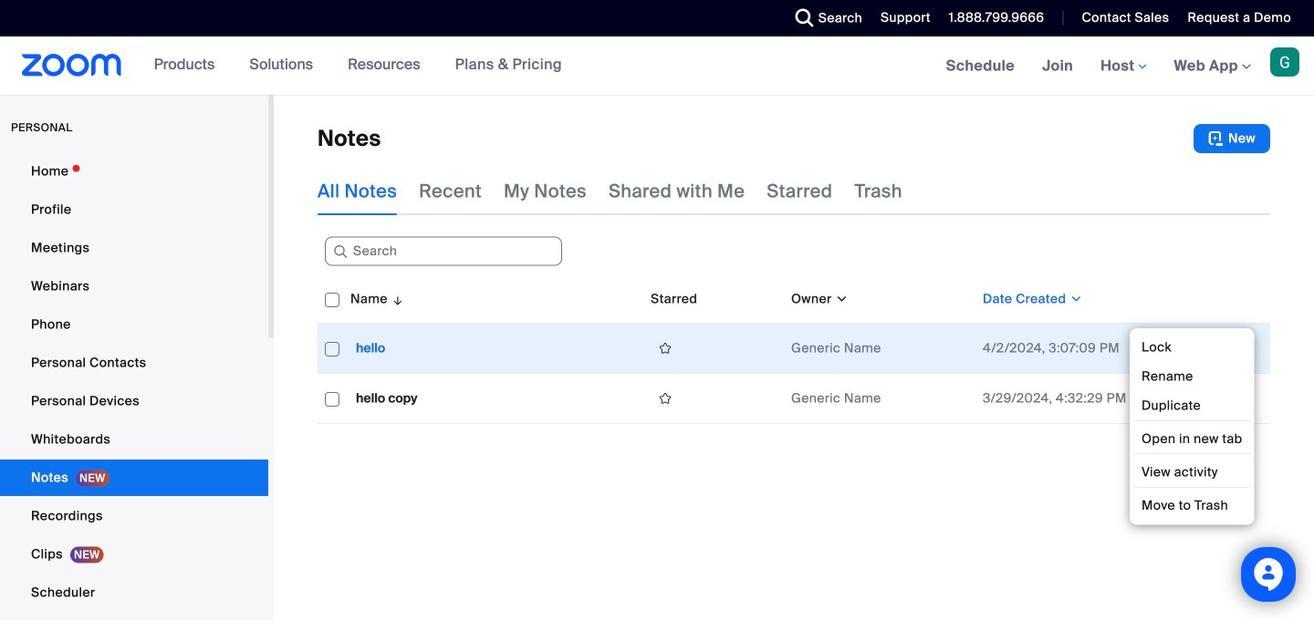 Task type: locate. For each thing, give the bounding box(es) containing it.
hello unstarred image
[[651, 340, 680, 357]]

personal menu menu
[[0, 153, 268, 621]]

product information navigation
[[140, 37, 576, 95]]

tabs of all notes page tab list
[[318, 168, 902, 215]]

application
[[318, 276, 1270, 424], [1196, 385, 1263, 413]]

meetings navigation
[[932, 37, 1314, 96]]

banner
[[0, 37, 1314, 96]]

arrow down image
[[388, 288, 405, 310]]

hello copy unstarred image
[[651, 391, 680, 407]]

Search text field
[[325, 237, 562, 266]]

more options for hello image
[[1225, 340, 1254, 357]]



Task type: describe. For each thing, give the bounding box(es) containing it.
profile picture image
[[1270, 47, 1300, 77]]

zoom logo image
[[22, 54, 122, 77]]



Task type: vqa. For each thing, say whether or not it's contained in the screenshot.
Tabs of all notes page Tab List
yes



